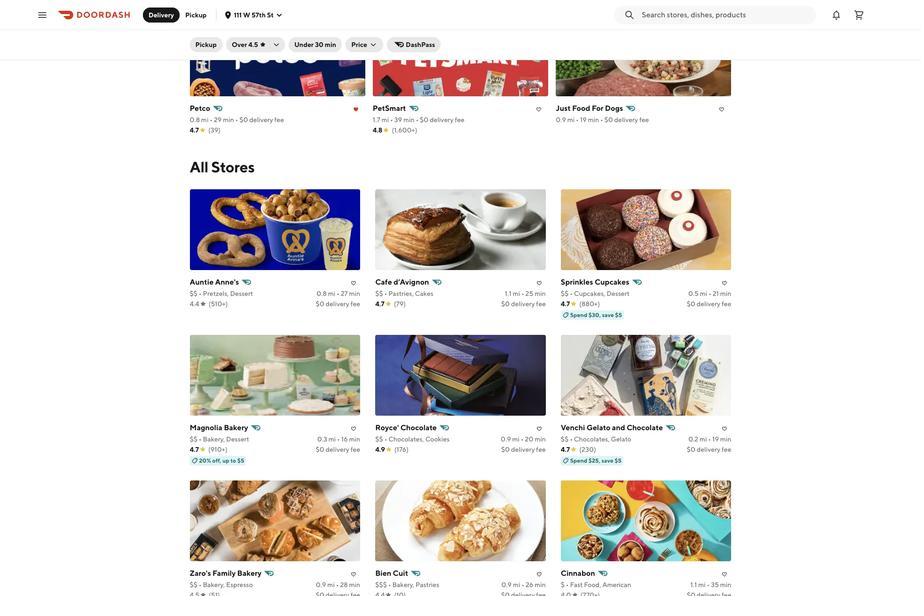 Task type: vqa. For each thing, say whether or not it's contained in the screenshot.
19
yes



Task type: describe. For each thing, give the bounding box(es) containing it.
min inside "button"
[[325, 41, 336, 48]]

mi down just
[[568, 116, 575, 124]]

$30,
[[589, 312, 601, 319]]

price
[[351, 41, 367, 48]]

(1,600+)
[[392, 126, 417, 134]]

min for bien cuit
[[535, 582, 546, 589]]

$
[[561, 582, 565, 589]]

1.7
[[373, 116, 380, 124]]

sprinkles cupcakes
[[561, 278, 630, 287]]

0.9 for zaro's family bakery
[[316, 582, 326, 589]]

dashpass button
[[387, 37, 441, 52]]

delivery for venchi gelato and chocolate
[[697, 446, 721, 454]]

notification bell image
[[831, 9, 842, 20]]

• right 29
[[235, 116, 238, 124]]

venchi gelato and chocolate
[[561, 424, 663, 433]]

min for auntie anne's
[[349, 290, 360, 298]]

under
[[294, 41, 314, 48]]

up
[[222, 458, 229, 465]]

(230)
[[580, 446, 596, 454]]

spend for sprinkles
[[570, 312, 588, 319]]

• left 26
[[522, 582, 525, 589]]

25
[[526, 290, 534, 298]]

28
[[340, 582, 348, 589]]

57th
[[252, 11, 266, 19]]

all
[[190, 158, 208, 176]]

• left the 25
[[522, 290, 524, 298]]

• left 27
[[337, 290, 340, 298]]

$​0 for royce' chocolate
[[501, 446, 510, 454]]

0.5
[[689, 290, 699, 298]]

min for venchi gelato and chocolate
[[721, 436, 732, 443]]

delivery right 29
[[249, 116, 273, 124]]

zaro's family bakery
[[190, 569, 262, 578]]

magnolia bakery
[[190, 424, 248, 433]]

bakery, for cuit
[[392, 582, 414, 589]]

pastries,
[[389, 290, 414, 298]]

all stores
[[190, 158, 255, 176]]

cookies
[[426, 436, 450, 443]]

4.9
[[375, 446, 385, 454]]

$​0 down dogs
[[605, 116, 613, 124]]

food
[[572, 104, 590, 113]]

over
[[232, 41, 247, 48]]

min for cinnabon
[[721, 582, 732, 589]]

30
[[315, 41, 324, 48]]

(79)
[[394, 300, 406, 308]]

chocolates, for gelato
[[574, 436, 610, 443]]

delivery
[[149, 11, 174, 19]]

• down for
[[601, 116, 603, 124]]

petsmart
[[373, 104, 406, 113]]

min right the 39 in the left top of the page
[[404, 116, 415, 124]]

0 items, open order cart image
[[854, 9, 865, 20]]

under 30 min
[[294, 41, 336, 48]]

• left 28
[[336, 582, 339, 589]]

1 vertical spatial bakery
[[237, 569, 262, 578]]

delivery for royce' chocolate
[[511, 446, 535, 454]]

(880+)
[[580, 300, 600, 308]]

price button
[[346, 37, 383, 52]]

111 w 57th st button
[[225, 11, 283, 19]]

• left 16
[[337, 436, 340, 443]]

off,
[[212, 458, 221, 465]]

$$ for auntie
[[190, 290, 198, 298]]

2 chocolate from the left
[[627, 424, 663, 433]]

to
[[231, 458, 236, 465]]

19 for 0.9
[[580, 116, 587, 124]]

fee for royce' chocolate
[[536, 446, 546, 454]]

0.9 mi • 26 min
[[502, 582, 546, 589]]

4.7 for cafe d'avignon
[[375, 300, 385, 308]]

auntie anne's
[[190, 278, 239, 287]]

0.9 mi • 20 min
[[501, 436, 546, 443]]

cinnabon
[[561, 569, 595, 578]]

dogs
[[605, 104, 623, 113]]

$$ • pretzels, dessert
[[190, 290, 253, 298]]

mi down petco
[[201, 116, 209, 124]]

for
[[592, 104, 604, 113]]

$5 for sprinkles cupcakes
[[615, 312, 622, 319]]

• left the 39 in the left top of the page
[[390, 116, 393, 124]]

stores
[[211, 158, 255, 176]]

zaro's
[[190, 569, 211, 578]]

4.7 for venchi gelato and chocolate
[[561, 446, 570, 454]]

1 vertical spatial pickup button
[[190, 37, 222, 52]]

delivery for cafe d'avignon
[[511, 300, 535, 308]]

save for gelato
[[602, 458, 614, 465]]

cuit
[[393, 569, 408, 578]]

111 w 57th st
[[234, 11, 274, 19]]

• down auntie
[[199, 290, 202, 298]]

royce'
[[375, 424, 399, 433]]

• up (1,600+) at the top of page
[[416, 116, 419, 124]]

cafe d'avignon
[[375, 278, 429, 287]]

fee for magnolia bakery
[[351, 446, 360, 454]]

4.5
[[248, 41, 258, 48]]

• down food
[[576, 116, 579, 124]]

4.7 for magnolia bakery
[[190, 446, 199, 454]]

0.8 mi • 29 min • $​0 delivery fee
[[190, 116, 284, 124]]

w
[[243, 11, 250, 19]]

delivery for sprinkles cupcakes
[[697, 300, 721, 308]]

family
[[213, 569, 236, 578]]

min for royce' chocolate
[[535, 436, 546, 443]]

delivery for auntie anne's
[[326, 300, 349, 308]]

1 vertical spatial gelato
[[611, 436, 632, 443]]

mi for venchi gelato and chocolate
[[700, 436, 707, 443]]

0.9 mi • 28 min
[[316, 582, 360, 589]]

$$ for magnolia
[[190, 436, 198, 443]]

anne's
[[215, 278, 239, 287]]

$$$ • bakery, pastries
[[375, 582, 439, 589]]

$​0 delivery fee for cafe d'avignon
[[501, 300, 546, 308]]

0 vertical spatial pickup button
[[180, 7, 212, 22]]

magnolia
[[190, 424, 222, 433]]

0.9 mi • 19 min • $​0 delivery fee
[[556, 116, 649, 124]]

pastries
[[416, 582, 439, 589]]

mi for royce' chocolate
[[512, 436, 520, 443]]

$$$
[[375, 582, 387, 589]]

min for cafe d'avignon
[[535, 290, 546, 298]]

royce' chocolate
[[375, 424, 437, 433]]

4.7 left (39)
[[190, 126, 199, 134]]

20% off, up to $5
[[199, 458, 244, 465]]

$​0 delivery fee for royce' chocolate
[[501, 446, 546, 454]]

$​0 for cafe d'avignon
[[501, 300, 510, 308]]

over 4.5
[[232, 41, 258, 48]]

35
[[711, 582, 719, 589]]

min for zaro's family bakery
[[349, 582, 360, 589]]

bien cuit
[[375, 569, 408, 578]]

Store search: begin typing to search for stores available on DoorDash text field
[[642, 10, 810, 20]]

0.2
[[689, 436, 699, 443]]

1 vertical spatial pickup
[[195, 41, 217, 48]]

cupcakes,
[[574, 290, 606, 298]]

petco
[[190, 104, 210, 113]]



Task type: locate. For each thing, give the bounding box(es) containing it.
delivery for magnolia bakery
[[326, 446, 349, 454]]

bakery, up (910+) on the bottom left
[[203, 436, 225, 443]]

min right 27
[[349, 290, 360, 298]]

• down royce' in the bottom of the page
[[385, 436, 387, 443]]

4.8
[[373, 126, 383, 134]]

• down magnolia
[[199, 436, 202, 443]]

just
[[556, 104, 571, 113]]

pretzels,
[[203, 290, 229, 298]]

1 horizontal spatial chocolates,
[[574, 436, 610, 443]]

pickup button left over at the top of the page
[[190, 37, 222, 52]]

(910+)
[[208, 446, 228, 454]]

0 horizontal spatial chocolates,
[[389, 436, 424, 443]]

mi for cinnabon
[[699, 582, 706, 589]]

• right $$$
[[388, 582, 391, 589]]

just food for dogs
[[556, 104, 623, 113]]

1 chocolate from the left
[[401, 424, 437, 433]]

$$ • chocolates, gelato
[[561, 436, 632, 443]]

delivery down 0.3 mi • 16 min
[[326, 446, 349, 454]]

cafe
[[375, 278, 392, 287]]

1.1 mi • 25 min
[[505, 290, 546, 298]]

$​0 down "0.2"
[[687, 446, 696, 454]]

min right 30
[[325, 41, 336, 48]]

mi left 35 at right
[[699, 582, 706, 589]]

delivery right the 39 in the left top of the page
[[430, 116, 454, 124]]

delivery down 0.5 mi • 21 min
[[697, 300, 721, 308]]

•
[[210, 116, 213, 124], [235, 116, 238, 124], [390, 116, 393, 124], [416, 116, 419, 124], [576, 116, 579, 124], [601, 116, 603, 124], [199, 290, 202, 298], [337, 290, 340, 298], [385, 290, 387, 298], [522, 290, 524, 298], [570, 290, 573, 298], [709, 290, 712, 298], [199, 436, 202, 443], [337, 436, 340, 443], [385, 436, 387, 443], [521, 436, 524, 443], [570, 436, 573, 443], [709, 436, 711, 443], [199, 582, 202, 589], [336, 582, 339, 589], [388, 582, 391, 589], [522, 582, 525, 589], [566, 582, 569, 589], [707, 582, 710, 589]]

bakery, down the cuit
[[392, 582, 414, 589]]

• down zaro's
[[199, 582, 202, 589]]

20
[[525, 436, 534, 443]]

$​0 down 0.3
[[316, 446, 324, 454]]

0.9 for bien cuit
[[502, 582, 512, 589]]

2 chocolates, from the left
[[574, 436, 610, 443]]

delivery down dogs
[[615, 116, 638, 124]]

$$ • bakery, dessert
[[190, 436, 249, 443]]

min right 29
[[223, 116, 234, 124]]

1 horizontal spatial chocolate
[[627, 424, 663, 433]]

bakery, for family
[[203, 582, 225, 589]]

$5 for venchi gelato and chocolate
[[615, 458, 622, 465]]

1 spend from the top
[[570, 312, 588, 319]]

$​0 down the 0.9 mi • 20 min
[[501, 446, 510, 454]]

1 horizontal spatial 1.1
[[691, 582, 697, 589]]

(39)
[[208, 126, 221, 134]]

1 vertical spatial 1.1
[[691, 582, 697, 589]]

dashpass
[[406, 41, 435, 48]]

$​0 for auntie anne's
[[316, 300, 324, 308]]

$​0
[[240, 116, 248, 124], [420, 116, 429, 124], [605, 116, 613, 124], [316, 300, 324, 308], [501, 300, 510, 308], [687, 300, 696, 308], [316, 446, 324, 454], [501, 446, 510, 454], [687, 446, 696, 454]]

4.7 left (880+) at bottom
[[561, 300, 570, 308]]

19
[[580, 116, 587, 124], [713, 436, 719, 443]]

• right $
[[566, 582, 569, 589]]

chocolate
[[401, 424, 437, 433], [627, 424, 663, 433]]

auntie
[[190, 278, 214, 287]]

dessert down anne's
[[230, 290, 253, 298]]

min
[[325, 41, 336, 48], [223, 116, 234, 124], [404, 116, 415, 124], [588, 116, 599, 124], [349, 290, 360, 298], [535, 290, 546, 298], [721, 290, 732, 298], [349, 436, 360, 443], [535, 436, 546, 443], [721, 436, 732, 443], [349, 582, 360, 589], [535, 582, 546, 589], [721, 582, 732, 589]]

• left 29
[[210, 116, 213, 124]]

• left '20'
[[521, 436, 524, 443]]

fee for sprinkles cupcakes
[[722, 300, 732, 308]]

over 4.5 button
[[226, 37, 285, 52]]

dessert for magnolia bakery
[[226, 436, 249, 443]]

min for sprinkles cupcakes
[[721, 290, 732, 298]]

delivery down 1.1 mi • 25 min on the top of page
[[511, 300, 535, 308]]

(510+)
[[209, 300, 228, 308]]

1.1 for cafe d'avignon
[[505, 290, 512, 298]]

min right 16
[[349, 436, 360, 443]]

min for magnolia bakery
[[349, 436, 360, 443]]

dessert down the cupcakes
[[607, 290, 630, 298]]

delivery down the "0.2 mi • 19 min"
[[697, 446, 721, 454]]

min right 28
[[349, 582, 360, 589]]

gelato up the $$ • chocolates, gelato
[[587, 424, 611, 433]]

bien
[[375, 569, 392, 578]]

chocolates, up (230)
[[574, 436, 610, 443]]

$5 right the to
[[237, 458, 244, 465]]

$​0 delivery fee
[[316, 300, 360, 308], [501, 300, 546, 308], [687, 300, 732, 308], [316, 446, 360, 454], [501, 446, 546, 454], [687, 446, 732, 454]]

mi right "0.2"
[[700, 436, 707, 443]]

$$
[[190, 290, 198, 298], [375, 290, 383, 298], [561, 290, 569, 298], [190, 436, 198, 443], [375, 436, 383, 443], [561, 436, 569, 443], [190, 582, 198, 589]]

$$ down zaro's
[[190, 582, 198, 589]]

1 chocolates, from the left
[[389, 436, 424, 443]]

• left 35 at right
[[707, 582, 710, 589]]

bakery up $$ • bakery, dessert
[[224, 424, 248, 433]]

1 vertical spatial 0.8
[[317, 290, 327, 298]]

$​0 delivery fee down the "0.2 mi • 19 min"
[[687, 446, 732, 454]]

delivery
[[249, 116, 273, 124], [430, 116, 454, 124], [615, 116, 638, 124], [326, 300, 349, 308], [511, 300, 535, 308], [697, 300, 721, 308], [326, 446, 349, 454], [511, 446, 535, 454], [697, 446, 721, 454]]

fee for cafe d'avignon
[[536, 300, 546, 308]]

• left the 21
[[709, 290, 712, 298]]

0.9 left 28
[[316, 582, 326, 589]]

save right $30,
[[602, 312, 614, 319]]

$​0 delivery fee down 1.1 mi • 25 min on the top of page
[[501, 300, 546, 308]]

$​0 delivery fee for venchi gelato and chocolate
[[687, 446, 732, 454]]

mi left '20'
[[512, 436, 520, 443]]

0 horizontal spatial 1.1
[[505, 290, 512, 298]]

min right '20'
[[535, 436, 546, 443]]

mi for auntie anne's
[[328, 290, 335, 298]]

$​0 for magnolia bakery
[[316, 446, 324, 454]]

0 horizontal spatial chocolate
[[401, 424, 437, 433]]

19 for 0.2
[[713, 436, 719, 443]]

1 horizontal spatial gelato
[[611, 436, 632, 443]]

$​0 delivery fee for auntie anne's
[[316, 300, 360, 308]]

mi for magnolia bakery
[[329, 436, 336, 443]]

0 vertical spatial spend
[[570, 312, 588, 319]]

spend down (230)
[[570, 458, 588, 465]]

0.3
[[317, 436, 327, 443]]

0.8 for 0.8 mi • 27 min
[[317, 290, 327, 298]]

fee for venchi gelato and chocolate
[[722, 446, 732, 454]]

gelato
[[587, 424, 611, 433], [611, 436, 632, 443]]

1.1 mi • 35 min
[[691, 582, 732, 589]]

mi
[[201, 116, 209, 124], [382, 116, 389, 124], [568, 116, 575, 124], [328, 290, 335, 298], [513, 290, 520, 298], [700, 290, 708, 298], [329, 436, 336, 443], [512, 436, 520, 443], [700, 436, 707, 443], [328, 582, 335, 589], [513, 582, 520, 589], [699, 582, 706, 589]]

0 vertical spatial 19
[[580, 116, 587, 124]]

1 horizontal spatial 19
[[713, 436, 719, 443]]

$5 right $30,
[[615, 312, 622, 319]]

• down the cafe
[[385, 290, 387, 298]]

0 vertical spatial save
[[602, 312, 614, 319]]

• down sprinkles
[[570, 290, 573, 298]]

0.8
[[190, 116, 200, 124], [317, 290, 327, 298]]

0.9 left 26
[[502, 582, 512, 589]]

spend for venchi
[[570, 458, 588, 465]]

dessert up the to
[[226, 436, 249, 443]]

pickup button right delivery
[[180, 7, 212, 22]]

0.2 mi • 19 min
[[689, 436, 732, 443]]

min right "0.2"
[[721, 436, 732, 443]]

mi for sprinkles cupcakes
[[700, 290, 708, 298]]

$$ • pastries, cakes
[[375, 290, 434, 298]]

min right 35 at right
[[721, 582, 732, 589]]

1.7 mi • 39 min • $​0 delivery fee
[[373, 116, 465, 124]]

39
[[394, 116, 402, 124]]

21
[[713, 290, 719, 298]]

mi left 27
[[328, 290, 335, 298]]

fast
[[570, 582, 583, 589]]

1.1
[[505, 290, 512, 298], [691, 582, 697, 589]]

chocolates, for chocolate
[[389, 436, 424, 443]]

$5 right $25,
[[615, 458, 622, 465]]

$$ for zaro's
[[190, 582, 198, 589]]

1 vertical spatial spend
[[570, 458, 588, 465]]

26
[[526, 582, 534, 589]]

$​0 delivery fee down 0.8 mi • 27 min
[[316, 300, 360, 308]]

$$ • chocolates, cookies
[[375, 436, 450, 443]]

$$ down venchi
[[561, 436, 569, 443]]

pickup button
[[180, 7, 212, 22], [190, 37, 222, 52]]

0 vertical spatial gelato
[[587, 424, 611, 433]]

food,
[[584, 582, 601, 589]]

$$ for sprinkles
[[561, 290, 569, 298]]

0.9 down just
[[556, 116, 566, 124]]

pickup right delivery
[[185, 11, 207, 19]]

bakery up espresso
[[237, 569, 262, 578]]

1.1 for cinnabon
[[691, 582, 697, 589]]

4.4
[[190, 300, 199, 308]]

gelato down and
[[611, 436, 632, 443]]

$$ up the 4.4
[[190, 290, 198, 298]]

19 down food
[[580, 116, 587, 124]]

dessert for sprinkles cupcakes
[[607, 290, 630, 298]]

delivery button
[[143, 7, 180, 22]]

1 vertical spatial 19
[[713, 436, 719, 443]]

min right the 25
[[535, 290, 546, 298]]

• right "0.2"
[[709, 436, 711, 443]]

$​0 down '0.5'
[[687, 300, 696, 308]]

$$ down the cafe
[[375, 290, 383, 298]]

0.8 mi • 27 min
[[317, 290, 360, 298]]

29
[[214, 116, 222, 124]]

0.8 left 27
[[317, 290, 327, 298]]

4.7 for sprinkles cupcakes
[[561, 300, 570, 308]]

delivery down the 0.9 mi • 20 min
[[511, 446, 535, 454]]

0 vertical spatial 0.8
[[190, 116, 200, 124]]

$ • fast food, american
[[561, 582, 631, 589]]

spend
[[570, 312, 588, 319], [570, 458, 588, 465]]

16
[[341, 436, 348, 443]]

dessert for auntie anne's
[[230, 290, 253, 298]]

mi right '0.5'
[[700, 290, 708, 298]]

0 horizontal spatial gelato
[[587, 424, 611, 433]]

$​0 right 29
[[240, 116, 248, 124]]

$$ for venchi
[[561, 436, 569, 443]]

$$ up the 4.9
[[375, 436, 383, 443]]

open menu image
[[37, 9, 48, 20]]

$$ for royce'
[[375, 436, 383, 443]]

2 spend from the top
[[570, 458, 588, 465]]

and
[[612, 424, 625, 433]]

$​0 delivery fee for magnolia bakery
[[316, 446, 360, 454]]

sprinkles
[[561, 278, 593, 287]]

$5
[[615, 312, 622, 319], [237, 458, 244, 465], [615, 458, 622, 465]]

delivery down 0.8 mi • 27 min
[[326, 300, 349, 308]]

$​0 for sprinkles cupcakes
[[687, 300, 696, 308]]

1 horizontal spatial 0.8
[[317, 290, 327, 298]]

cakes
[[415, 290, 434, 298]]

$​0 delivery fee down 0.5 mi • 21 min
[[687, 300, 732, 308]]

$$ for cafe
[[375, 290, 383, 298]]

bakery
[[224, 424, 248, 433], [237, 569, 262, 578]]

spend $25, save $5
[[570, 458, 622, 465]]

$​0 delivery fee for sprinkles cupcakes
[[687, 300, 732, 308]]

0.9 for royce' chocolate
[[501, 436, 511, 443]]

spend down (880+) at bottom
[[570, 312, 588, 319]]

mi for cafe d'avignon
[[513, 290, 520, 298]]

mi left the 25
[[513, 290, 520, 298]]

$$ • cupcakes, dessert
[[561, 290, 630, 298]]

4.7 left (79)
[[375, 300, 385, 308]]

0.8 for 0.8 mi • 29 min • $​0 delivery fee
[[190, 116, 200, 124]]

mi right the 1.7
[[382, 116, 389, 124]]

0.5 mi • 21 min
[[689, 290, 732, 298]]

$$ down sprinkles
[[561, 290, 569, 298]]

0 horizontal spatial 0.8
[[190, 116, 200, 124]]

0 vertical spatial bakery
[[224, 424, 248, 433]]

0.3 mi • 16 min
[[317, 436, 360, 443]]

$​0 down 0.8 mi • 27 min
[[316, 300, 324, 308]]

0.9 left '20'
[[501, 436, 511, 443]]

mi for bien cuit
[[513, 582, 520, 589]]

19 right "0.2"
[[713, 436, 719, 443]]

d'avignon
[[394, 278, 429, 287]]

$​0 for venchi gelato and chocolate
[[687, 446, 696, 454]]

bakery, for bakery
[[203, 436, 225, 443]]

st
[[267, 11, 274, 19]]

cupcakes
[[595, 278, 630, 287]]

• down venchi
[[570, 436, 573, 443]]

bakery,
[[203, 436, 225, 443], [203, 582, 225, 589], [392, 582, 414, 589]]

mi for zaro's family bakery
[[328, 582, 335, 589]]

min down just food for dogs
[[588, 116, 599, 124]]

0 horizontal spatial 19
[[580, 116, 587, 124]]

fee for auntie anne's
[[351, 300, 360, 308]]

0 vertical spatial pickup
[[185, 11, 207, 19]]

chocolates, up (176)
[[389, 436, 424, 443]]

under 30 min button
[[289, 37, 342, 52]]

$​0 right the 39 in the left top of the page
[[420, 116, 429, 124]]

espresso
[[226, 582, 253, 589]]

save for cupcakes
[[602, 312, 614, 319]]

4.7 left (230)
[[561, 446, 570, 454]]

0 vertical spatial 1.1
[[505, 290, 512, 298]]

chocolate up $$ • chocolates, cookies
[[401, 424, 437, 433]]

$$ down magnolia
[[190, 436, 198, 443]]

1 vertical spatial save
[[602, 458, 614, 465]]

4.7 left (910+) on the bottom left
[[190, 446, 199, 454]]



